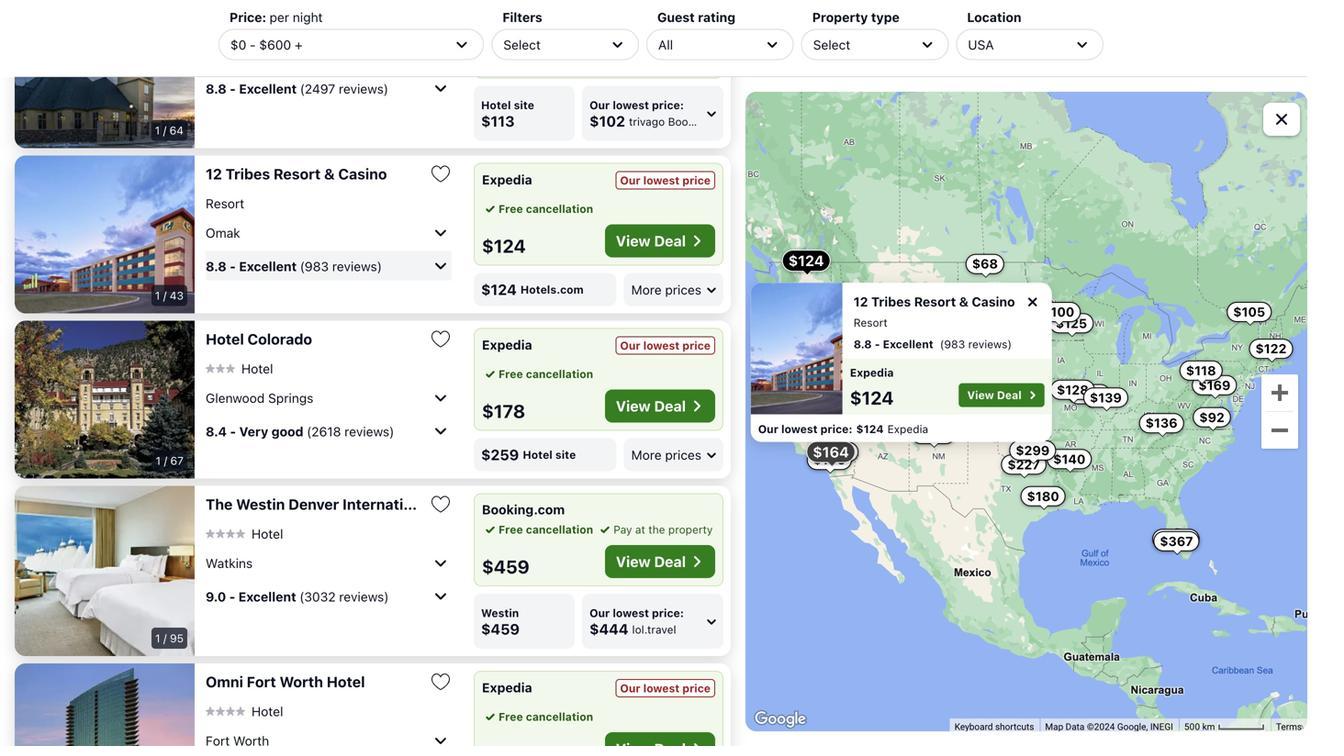 Task type: locate. For each thing, give the bounding box(es) containing it.
reviews) up $109 $128
[[968, 338, 1012, 351]]

2 vertical spatial our lowest price
[[620, 682, 711, 695]]

1 prices from the top
[[665, 282, 702, 297]]

casino for 12 tribes resort & casino resort 8.8 - excellent (983 reviews)
[[972, 294, 1015, 310]]

$113 button
[[1068, 384, 1111, 405]]

casino inside "button"
[[338, 165, 387, 183]]

0 vertical spatial site
[[514, 99, 534, 112]]

- right 8.4
[[230, 424, 236, 439]]

1 horizontal spatial tribes
[[872, 294, 911, 310]]

1 select from the left
[[504, 37, 541, 52]]

- right 9.0
[[229, 589, 235, 605]]

1 more prices from the top
[[632, 282, 702, 297]]

our lowest price: $124 expedia
[[758, 423, 929, 436]]

excellent up $190
[[883, 338, 934, 351]]

price: inside "our lowest price: $444 lol.travel"
[[652, 607, 684, 620]]

rating
[[698, 10, 736, 25]]

hotel button for fort
[[206, 704, 283, 720]]

0 horizontal spatial tribes
[[226, 165, 270, 183]]

1 more from the top
[[632, 282, 662, 297]]

/ left '95'
[[163, 632, 167, 645]]

0 vertical spatial our lowest price
[[620, 174, 711, 187]]

the westin denver international airport, (watkins, usa) image
[[15, 486, 195, 657]]

$197 button
[[815, 442, 859, 463]]

1 vertical spatial more prices button
[[624, 439, 724, 472]]

$105
[[1234, 304, 1266, 320]]

& inside "button"
[[324, 165, 335, 183]]

hotel
[[252, 18, 283, 33], [481, 99, 511, 112], [206, 331, 244, 348], [242, 361, 273, 376], [523, 449, 553, 462], [252, 527, 283, 542], [327, 674, 365, 691], [252, 704, 283, 719]]

per
[[270, 10, 289, 25]]

& for 12 tribes resort & casino resort 8.8 - excellent (983 reviews)
[[959, 294, 969, 310]]

westin inside westin $459
[[481, 607, 519, 620]]

resort up omak 'button'
[[274, 165, 321, 183]]

more for $178
[[632, 448, 662, 463]]

$172 button
[[783, 396, 826, 416]]

expedia
[[482, 172, 532, 187], [482, 338, 532, 353], [850, 367, 894, 379], [888, 423, 929, 436], [482, 681, 532, 696]]

view deal button for $124
[[605, 225, 715, 258]]

price: up book
[[652, 99, 684, 112]]

1 left 67
[[156, 455, 161, 467]]

(3032
[[300, 589, 336, 605]]

3 our lowest price from the top
[[620, 682, 711, 695]]

$118 button
[[1180, 361, 1223, 381]]

12 for 12 tribes resort & casino
[[206, 165, 222, 183]]

$136 for right $136 button
[[1146, 416, 1178, 431]]

select down the property
[[813, 37, 851, 52]]

1 for $178
[[156, 455, 161, 467]]

/ left 64
[[163, 124, 166, 137]]

0 vertical spatial &
[[698, 115, 705, 128]]

(983 up $459 button
[[940, 338, 965, 351]]

1 cancellation from the top
[[526, 203, 594, 215]]

/ left 43
[[163, 289, 167, 302]]

8.8 left $79
[[854, 338, 872, 351]]

- for 8.8 - excellent (2497 reviews)
[[230, 81, 236, 96]]

hotel button up watkins
[[206, 526, 283, 542]]

breakfast
[[499, 15, 548, 28]]

1 vertical spatial prices
[[665, 448, 702, 463]]

4 cancellation from the top
[[526, 711, 594, 724]]

included
[[551, 15, 595, 28]]

select down breakfast
[[504, 37, 541, 52]]

view for $178
[[616, 398, 651, 415]]

casino up omak 'button'
[[338, 165, 387, 183]]

2 more prices from the top
[[632, 448, 702, 463]]

select for property type
[[813, 37, 851, 52]]

1 left '95'
[[155, 632, 160, 645]]

0 vertical spatial $459
[[935, 371, 969, 386]]

reviews) right (2497
[[339, 81, 389, 96]]

1 vertical spatial 12
[[854, 294, 868, 310]]

0 horizontal spatial resort button
[[206, 195, 244, 211]]

1
[[155, 124, 160, 137], [155, 289, 160, 302], [156, 455, 161, 467], [155, 632, 160, 645]]

inegi
[[1151, 722, 1174, 733]]

hotel button down the fort
[[206, 704, 283, 720]]

1 horizontal spatial $136
[[1146, 416, 1178, 431]]

our lowest price for $178
[[620, 339, 711, 352]]

$136 down $109 button
[[918, 427, 950, 442]]

casino down $68 button
[[972, 294, 1015, 310]]

resort button right 12 tribes resort & casino image
[[854, 317, 888, 329]]

$121
[[789, 398, 818, 413]]

map data ©2024 google, inegi
[[1046, 722, 1174, 733]]

$259
[[481, 446, 519, 464]]

2 vertical spatial price
[[683, 682, 711, 695]]

& down $68 button
[[959, 294, 969, 310]]

0 horizontal spatial westin
[[236, 496, 285, 513]]

free
[[499, 203, 523, 215], [499, 368, 523, 381], [499, 524, 523, 536], [499, 711, 523, 724]]

free for omni fort worth hotel
[[499, 711, 523, 724]]

8.8 - excellent (983 reviews)
[[206, 259, 382, 274]]

0 vertical spatial 12
[[206, 165, 222, 183]]

map region
[[746, 92, 1308, 732]]

0 horizontal spatial select
[[504, 37, 541, 52]]

casino inside 12 tribes resort & casino resort 8.8 - excellent (983 reviews)
[[972, 294, 1015, 310]]

0 horizontal spatial $600
[[259, 37, 291, 52]]

view for $124
[[616, 232, 651, 250]]

reviews) down omak 'button'
[[332, 259, 382, 274]]

2 horizontal spatial &
[[959, 294, 969, 310]]

excellent down omak
[[239, 259, 297, 274]]

prices for $124
[[665, 282, 702, 297]]

12 tribes resort & casino
[[206, 165, 387, 183]]

1 / 64
[[155, 124, 184, 137]]

hotel button for colorado
[[206, 361, 273, 377]]

$122
[[1256, 341, 1287, 356]]

$136 button down $109 button
[[911, 424, 956, 445]]

resort button up omak
[[206, 195, 244, 211]]

0 horizontal spatial casino
[[338, 165, 387, 183]]

keyboard shortcuts button
[[955, 721, 1035, 734]]

2 free from the top
[[499, 368, 523, 381]]

- inside 12 tribes resort & casino resort 8.8 - excellent (983 reviews)
[[875, 338, 880, 351]]

1 vertical spatial site
[[556, 449, 576, 462]]

springs
[[268, 391, 314, 406]]

$299
[[1016, 443, 1050, 458]]

1 free from the top
[[499, 203, 523, 215]]

hotel button for westin
[[206, 526, 283, 542]]

1 vertical spatial more prices
[[632, 448, 702, 463]]

0 vertical spatial westin
[[236, 496, 285, 513]]

$92
[[1200, 410, 1225, 425]]

/ for $124
[[163, 289, 167, 302]]

1 vertical spatial &
[[324, 165, 335, 183]]

1 horizontal spatial &
[[698, 115, 705, 128]]

4 free from the top
[[499, 711, 523, 724]]

12 right 12 tribes resort & casino image
[[854, 294, 868, 310]]

8.4
[[206, 424, 227, 439]]

8.8 for 8.8 - excellent (983 reviews)
[[206, 259, 227, 274]]

/ left 67
[[164, 455, 167, 467]]

2 price from the top
[[683, 339, 711, 352]]

$459 inside button
[[935, 371, 969, 386]]

prices
[[665, 282, 702, 297], [665, 448, 702, 463]]

12 for 12 tribes resort & casino resort 8.8 - excellent (983 reviews)
[[854, 294, 868, 310]]

1 vertical spatial casino
[[972, 294, 1015, 310]]

lowest inside 'our lowest price: $102 trivago book & go'
[[613, 99, 649, 112]]

- down omak
[[230, 259, 236, 274]]

0 vertical spatial resort button
[[206, 195, 244, 211]]

0 vertical spatial more
[[632, 282, 662, 297]]

$79 button
[[888, 346, 926, 366]]

cancellation for hotel colorado
[[526, 368, 594, 381]]

1 our lowest price from the top
[[620, 174, 711, 187]]

2 free cancellation from the top
[[499, 368, 594, 381]]

km
[[1203, 722, 1216, 733]]

more prices for $124
[[632, 282, 702, 297]]

resort
[[274, 165, 321, 183], [206, 196, 244, 211], [914, 294, 956, 310], [854, 317, 888, 329]]

0 vertical spatial 8.8
[[206, 81, 227, 96]]

$136 left "$92" button on the right of the page
[[1146, 416, 1178, 431]]

hotel site $113
[[481, 99, 534, 130]]

our lowest price: $102 trivago book & go
[[590, 99, 723, 130]]

view deal button for $113
[[605, 37, 715, 70]]

$139
[[1090, 390, 1122, 405]]

terms
[[1277, 722, 1302, 733]]

0 vertical spatial price
[[683, 174, 711, 187]]

expedia down westin $459
[[482, 681, 532, 696]]

/ for $178
[[164, 455, 167, 467]]

- for 8.8 - excellent (983 reviews)
[[230, 259, 236, 274]]

$140
[[1054, 452, 1086, 467]]

8.8 down wildwood
[[206, 81, 227, 96]]

expedia for 12 tribes resort & casino
[[482, 172, 532, 187]]

12 inside 12 tribes resort & casino resort 8.8 - excellent (983 reviews)
[[854, 294, 868, 310]]

westin $459
[[481, 607, 520, 638]]

tribes for 12 tribes resort & casino
[[226, 165, 270, 183]]

excellent left '(3032'
[[239, 589, 296, 605]]

$600 button
[[1153, 529, 1200, 550]]

price for $178
[[683, 339, 711, 352]]

watkins
[[206, 556, 253, 571]]

expedia down $79 button
[[850, 367, 894, 379]]

12 inside the 12 tribes resort & casino "button"
[[206, 165, 222, 183]]

12 up omak
[[206, 165, 222, 183]]

resort up $79
[[914, 294, 956, 310]]

location
[[967, 10, 1022, 25]]

0 vertical spatial casino
[[338, 165, 387, 183]]

lowest inside "our lowest price: $444 lol.travel"
[[613, 607, 649, 620]]

excellent for (3032 reviews)
[[239, 589, 296, 605]]

2 vertical spatial price:
[[652, 607, 684, 620]]

1 vertical spatial westin
[[481, 607, 519, 620]]

500 km button
[[1179, 719, 1271, 734]]

wildwood button
[[206, 40, 452, 70]]

3 free from the top
[[499, 524, 523, 536]]

0 vertical spatial more prices button
[[624, 273, 724, 306]]

12 tribes resort & casino image
[[751, 283, 843, 415]]

view deal for $459
[[616, 553, 686, 571]]

our lowest price for $124
[[620, 174, 711, 187]]

0 horizontal spatial $136
[[918, 427, 950, 442]]

expedia down hotel site $113
[[482, 172, 532, 187]]

1 horizontal spatial select
[[813, 37, 851, 52]]

excellent down $0 - $600 +
[[239, 81, 297, 96]]

price: up '$197'
[[821, 423, 853, 436]]

hotel site
[[523, 449, 576, 462]]

1 horizontal spatial 12
[[854, 294, 868, 310]]

$113
[[482, 48, 523, 69], [481, 113, 515, 130], [1075, 387, 1105, 402]]

4 free cancellation button from the top
[[482, 709, 594, 726]]

0 horizontal spatial site
[[514, 99, 534, 112]]

& left go
[[698, 115, 705, 128]]

resort right 12 tribes resort & casino image
[[854, 317, 888, 329]]

trivago
[[629, 115, 665, 128]]

$136 button left "$92" button on the right of the page
[[1140, 414, 1184, 434]]

hotel up $0 - $600 +
[[252, 18, 283, 33]]

1 vertical spatial our lowest price
[[620, 339, 711, 352]]

/ for $113
[[163, 124, 166, 137]]

- for 8.4 - very good (2618 reviews)
[[230, 424, 236, 439]]

1 / 95
[[155, 632, 184, 645]]

view for $459
[[616, 553, 651, 571]]

site right '$259'
[[556, 449, 576, 462]]

view
[[616, 45, 651, 62], [616, 232, 651, 250], [967, 389, 994, 402], [616, 398, 651, 415], [616, 553, 651, 571]]

expedia up the $178
[[482, 338, 532, 353]]

(983 inside 12 tribes resort & casino resort 8.8 - excellent (983 reviews)
[[940, 338, 965, 351]]

reviews) right '(3032'
[[339, 589, 389, 605]]

1 vertical spatial tribes
[[872, 294, 911, 310]]

tribes inside 12 tribes resort & casino resort 8.8 - excellent (983 reviews)
[[872, 294, 911, 310]]

3 free cancellation from the top
[[499, 524, 594, 536]]

1 vertical spatial (983
[[940, 338, 965, 351]]

1 horizontal spatial (983
[[940, 338, 965, 351]]

0 vertical spatial (983
[[300, 259, 329, 274]]

0 vertical spatial tribes
[[226, 165, 270, 183]]

site for hotel site $113
[[514, 99, 534, 112]]

/ for $459
[[163, 632, 167, 645]]

8.8
[[206, 81, 227, 96], [206, 259, 227, 274], [854, 338, 872, 351]]

1 left 64
[[155, 124, 160, 137]]

(983 down omak 'button'
[[300, 259, 329, 274]]

2 vertical spatial $113
[[1075, 387, 1105, 402]]

1 vertical spatial $600
[[1159, 532, 1194, 547]]

$121 button
[[782, 396, 825, 416]]

expedia for omni fort worth hotel
[[482, 681, 532, 696]]

free cancellation button
[[482, 201, 594, 217], [482, 366, 594, 383], [482, 522, 594, 538], [482, 709, 594, 726]]

0 vertical spatial $113
[[482, 48, 523, 69]]

1 horizontal spatial casino
[[972, 294, 1015, 310]]

4 hotel button from the top
[[206, 704, 283, 720]]

lol.travel
[[632, 624, 676, 636]]

tribes inside "button"
[[226, 165, 270, 183]]

resort up omak
[[206, 196, 244, 211]]

site inside hotel site $113
[[514, 99, 534, 112]]

2 more from the top
[[632, 448, 662, 463]]

2 vertical spatial 8.8
[[854, 338, 872, 351]]

0 vertical spatial prices
[[665, 282, 702, 297]]

tribes up omak
[[226, 165, 270, 183]]

1 price from the top
[[683, 174, 711, 187]]

1 free cancellation button from the top
[[482, 201, 594, 217]]

hotel down breakfast
[[481, 99, 511, 112]]

select for filters
[[504, 37, 541, 52]]

2 prices from the top
[[665, 448, 702, 463]]

& up omak 'button'
[[324, 165, 335, 183]]

tribes
[[226, 165, 270, 183], [872, 294, 911, 310]]

2 select from the left
[[813, 37, 851, 52]]

keyboard
[[955, 722, 993, 733]]

price: for $459
[[652, 607, 684, 620]]

reviews) right (2618
[[345, 424, 394, 439]]

12 tribes resort & casino resort 8.8 - excellent (983 reviews)
[[854, 294, 1015, 351]]

site down breakfast
[[514, 99, 534, 112]]

1 free cancellation from the top
[[499, 203, 594, 215]]

2 more prices button from the top
[[624, 439, 724, 472]]

good
[[272, 424, 304, 439]]

hotel button up the glenwood
[[206, 361, 273, 377]]

very
[[239, 424, 268, 439]]

1 horizontal spatial $136 button
[[1140, 414, 1184, 434]]

map
[[1046, 722, 1064, 733]]

$107 $164
[[813, 420, 952, 461]]

9.0
[[206, 589, 226, 605]]

$113 inside button
[[1075, 387, 1105, 402]]

go
[[709, 115, 723, 128]]

price: up lol.travel
[[652, 607, 684, 620]]

1 horizontal spatial $600
[[1159, 532, 1194, 547]]

- down wildwood
[[230, 81, 236, 96]]

$164 button
[[807, 441, 856, 463]]

2 cancellation from the top
[[526, 368, 594, 381]]

cancellation
[[526, 203, 594, 215], [526, 368, 594, 381], [526, 524, 594, 536], [526, 711, 594, 724]]

hotel button up $0
[[206, 18, 283, 34]]

google image
[[750, 708, 811, 732]]

2 free cancellation button from the top
[[482, 366, 594, 383]]

4 free cancellation from the top
[[499, 711, 594, 724]]

free cancellation for omni fort worth hotel
[[499, 711, 594, 724]]

2 our lowest price from the top
[[620, 339, 711, 352]]

3 hotel button from the top
[[206, 526, 283, 542]]

1 horizontal spatial westin
[[481, 607, 519, 620]]

2 hotel button from the top
[[206, 361, 273, 377]]

& inside 12 tribes resort & casino resort 8.8 - excellent (983 reviews)
[[959, 294, 969, 310]]

&
[[698, 115, 705, 128], [324, 165, 335, 183], [959, 294, 969, 310]]

- left $79
[[875, 338, 880, 351]]

1 horizontal spatial site
[[556, 449, 576, 462]]

$600 inside button
[[1159, 532, 1194, 547]]

lowest
[[613, 99, 649, 112], [644, 174, 680, 187], [644, 339, 680, 352], [781, 423, 818, 436], [613, 607, 649, 620], [644, 682, 680, 695]]

hotel down hotel colorado
[[242, 361, 273, 376]]

1 for $124
[[155, 289, 160, 302]]

1 left 43
[[155, 289, 160, 302]]

1 vertical spatial resort button
[[854, 317, 888, 329]]

$175
[[826, 416, 857, 431]]

0 vertical spatial price:
[[652, 99, 684, 112]]

1 vertical spatial price
[[683, 339, 711, 352]]

reviews) inside 12 tribes resort & casino resort 8.8 - excellent (983 reviews)
[[968, 338, 1012, 351]]

0 horizontal spatial 12
[[206, 165, 222, 183]]

hotel inside hotel site $113
[[481, 99, 511, 112]]

price: inside 'our lowest price: $102 trivago book & go'
[[652, 99, 684, 112]]

1 vertical spatial more
[[632, 448, 662, 463]]

1 vertical spatial 8.8
[[206, 259, 227, 274]]

$136 button
[[1140, 414, 1184, 434], [911, 424, 956, 445]]

8.8 down omak
[[206, 259, 227, 274]]

0 vertical spatial more prices
[[632, 282, 702, 297]]

$124 inside button
[[789, 252, 824, 270]]

2 vertical spatial &
[[959, 294, 969, 310]]

tribes up $79
[[872, 294, 911, 310]]

our lowest price: $444 lol.travel
[[590, 607, 684, 638]]

1 vertical spatial $113
[[481, 113, 515, 130]]

500 km
[[1185, 722, 1218, 733]]

1 more prices button from the top
[[624, 273, 724, 306]]

wildwood
[[206, 48, 264, 63]]

reviews) for 8.8 - excellent (983 reviews)
[[332, 259, 382, 274]]

- right $0
[[250, 37, 256, 52]]

0 horizontal spatial &
[[324, 165, 335, 183]]

1 hotel button from the top
[[206, 18, 283, 34]]



Task type: describe. For each thing, give the bounding box(es) containing it.
$109 button
[[929, 372, 974, 392]]

excellent for (983 reviews)
[[239, 259, 297, 274]]

expedia for hotel colorado
[[482, 338, 532, 353]]

usa
[[968, 37, 994, 52]]

$0 - $600 +
[[231, 37, 303, 52]]

pay at the property button
[[597, 522, 713, 538]]

reviews) for 8.8 - excellent (2497 reviews)
[[339, 81, 389, 96]]

hotel colorado button
[[206, 330, 422, 349]]

glenwood
[[206, 391, 265, 406]]

night
[[293, 10, 323, 25]]

8.8 inside 12 tribes resort & casino resort 8.8 - excellent (983 reviews)
[[854, 338, 872, 351]]

book
[[668, 115, 694, 128]]

booking.com
[[482, 502, 565, 518]]

view deal button for $459
[[605, 546, 715, 579]]

$113 inside hotel site $113
[[481, 113, 515, 130]]

all
[[659, 37, 673, 52]]

$299 button
[[1010, 441, 1056, 461]]

omni fort worth hotel, (fort worth, usa) image
[[15, 664, 195, 747]]

omak button
[[206, 218, 452, 248]]

0 horizontal spatial $136 button
[[911, 424, 956, 445]]

cancellation for omni fort worth hotel
[[526, 711, 594, 724]]

hotel colorado
[[206, 331, 312, 348]]

omak
[[206, 225, 240, 240]]

our inside 'our lowest price: $102 trivago book & go'
[[590, 99, 610, 112]]

$459 button
[[929, 368, 976, 389]]

8.8 for 8.8 - excellent (2497 reviews)
[[206, 81, 227, 96]]

free for hotel colorado
[[499, 368, 523, 381]]

guest rating
[[658, 10, 736, 25]]

omni fort worth hotel
[[206, 674, 365, 691]]

12 tribes resort & casino, (omak, usa) image
[[15, 156, 195, 314]]

hotel left colorado
[[206, 331, 244, 348]]

the wildwood hotel, (wildwood, usa) image
[[15, 0, 195, 148]]

tribes for 12 tribes resort & casino resort 8.8 - excellent (983 reviews)
[[872, 294, 911, 310]]

$140 button
[[1047, 449, 1092, 470]]

more prices button for $124
[[624, 273, 724, 306]]

hotel right '$259'
[[523, 449, 553, 462]]

property
[[813, 10, 868, 25]]

9.0 - excellent (3032 reviews)
[[206, 589, 389, 605]]

expedia down '$190' button
[[888, 423, 929, 436]]

cancellation for 12 tribes resort & casino
[[526, 203, 594, 215]]

0 horizontal spatial (983
[[300, 259, 329, 274]]

- for $0 - $600 +
[[250, 37, 256, 52]]

3 free cancellation button from the top
[[482, 522, 594, 538]]

filters
[[503, 10, 543, 25]]

$68
[[972, 256, 998, 272]]

the
[[649, 524, 665, 536]]

$118
[[1186, 363, 1217, 378]]

$106 button
[[807, 450, 852, 470]]

free cancellation button for hotel colorado
[[482, 366, 594, 383]]

view deal button for $259
[[605, 390, 715, 423]]

prices for $178
[[665, 448, 702, 463]]

$197
[[822, 445, 853, 460]]

& for 12 tribes resort & casino
[[324, 165, 335, 183]]

& inside 'our lowest price: $102 trivago book & go'
[[698, 115, 705, 128]]

hotels.com
[[521, 283, 584, 296]]

$139 $88
[[997, 390, 1122, 414]]

hotel right worth
[[327, 674, 365, 691]]

casino for 12 tribes resort & casino
[[338, 165, 387, 183]]

3 price from the top
[[683, 682, 711, 695]]

2 vertical spatial $459
[[481, 621, 520, 638]]

$444
[[590, 621, 629, 638]]

(2497
[[300, 81, 335, 96]]

1 horizontal spatial resort button
[[854, 317, 888, 329]]

$109
[[936, 374, 968, 389]]

resort inside "button"
[[274, 165, 321, 183]]

$190
[[928, 371, 960, 387]]

$367 button
[[1154, 532, 1200, 552]]

8.8 - excellent (2497 reviews)
[[206, 81, 389, 96]]

watkins button
[[206, 549, 452, 578]]

95
[[170, 632, 184, 645]]

omni fort worth hotel button
[[206, 673, 422, 692]]

price: per night
[[230, 10, 323, 25]]

free cancellation for 12 tribes resort & casino
[[499, 203, 594, 215]]

$102
[[590, 113, 625, 130]]

the westin denver international airport button
[[206, 496, 488, 514]]

deal for $178
[[654, 398, 686, 415]]

$136 for left $136 button
[[918, 427, 950, 442]]

price for $124
[[683, 174, 711, 187]]

more prices for $178
[[632, 448, 702, 463]]

free cancellation button for 12 tribes resort & casino
[[482, 201, 594, 217]]

$227
[[1008, 457, 1040, 472]]

1 for $113
[[155, 124, 160, 137]]

©2024
[[1087, 722, 1115, 733]]

deal for $124
[[654, 232, 686, 250]]

view deal for $178
[[616, 398, 686, 415]]

43
[[170, 289, 184, 302]]

$190 button
[[922, 369, 967, 389]]

international
[[343, 496, 434, 513]]

67
[[170, 455, 184, 467]]

$99 button
[[763, 400, 801, 420]]

0 vertical spatial $600
[[259, 37, 291, 52]]

$128 button
[[1051, 380, 1095, 400]]

view deal for $124
[[616, 232, 686, 250]]

$169
[[1199, 378, 1231, 393]]

free cancellation for hotel colorado
[[499, 368, 594, 381]]

colorado
[[248, 331, 312, 348]]

excellent for (2497 reviews)
[[239, 81, 297, 96]]

1 vertical spatial $459
[[482, 556, 530, 578]]

$227 button
[[1001, 455, 1047, 475]]

$128
[[1057, 382, 1089, 397]]

fort
[[247, 674, 276, 691]]

hotel up watkins
[[252, 527, 283, 542]]

shortcuts
[[996, 722, 1035, 733]]

64
[[170, 124, 184, 137]]

$68 button
[[966, 254, 1005, 274]]

$92 button
[[1193, 408, 1231, 428]]

$164
[[813, 444, 849, 461]]

free for 12 tribes resort & casino
[[499, 203, 523, 215]]

more for $124
[[632, 282, 662, 297]]

$105 button
[[1227, 302, 1272, 322]]

$118 $190
[[928, 363, 1217, 387]]

westin inside button
[[236, 496, 285, 513]]

$100 button
[[1036, 302, 1081, 322]]

price: for $113
[[652, 99, 684, 112]]

property type
[[813, 10, 900, 25]]

breakfast included
[[499, 15, 595, 28]]

$139 button
[[1084, 388, 1129, 408]]

our inside "our lowest price: $444 lol.travel"
[[590, 607, 610, 620]]

the
[[206, 496, 233, 513]]

pay
[[614, 524, 632, 536]]

guest
[[658, 10, 695, 25]]

site for hotel site
[[556, 449, 576, 462]]

breakfast included button
[[482, 13, 595, 30]]

type
[[871, 10, 900, 25]]

more prices button for $178
[[624, 439, 724, 472]]

at
[[635, 524, 646, 536]]

excellent inside 12 tribes resort & casino resort 8.8 - excellent (983 reviews)
[[883, 338, 934, 351]]

3 cancellation from the top
[[526, 524, 594, 536]]

12 tribes resort & casino button
[[206, 165, 422, 183]]

$180
[[1027, 489, 1060, 504]]

close image
[[1025, 294, 1041, 311]]

deal for $459
[[654, 553, 686, 571]]

+
[[295, 37, 303, 52]]

$100
[[1043, 305, 1075, 320]]

$106
[[814, 453, 846, 468]]

$122 button
[[1250, 339, 1294, 359]]

reviews) for 9.0 - excellent (3032 reviews)
[[339, 589, 389, 605]]

free cancellation button for omni fort worth hotel
[[482, 709, 594, 726]]

- for 9.0 - excellent (3032 reviews)
[[229, 589, 235, 605]]

$107 button
[[914, 418, 958, 438]]

terms link
[[1277, 722, 1302, 733]]

hotel down the fort
[[252, 704, 283, 719]]

hotel colorado, (glenwood springs, usa) image
[[15, 321, 195, 479]]

1 vertical spatial price:
[[821, 423, 853, 436]]

omni
[[206, 674, 243, 691]]

8.4 - very good (2618 reviews)
[[206, 424, 394, 439]]

$125 button
[[1050, 313, 1094, 334]]

$109 $128
[[936, 374, 1089, 397]]

1 for $459
[[155, 632, 160, 645]]



Task type: vqa. For each thing, say whether or not it's contained in the screenshot.
Hotel in 'Hotel site $113'
yes



